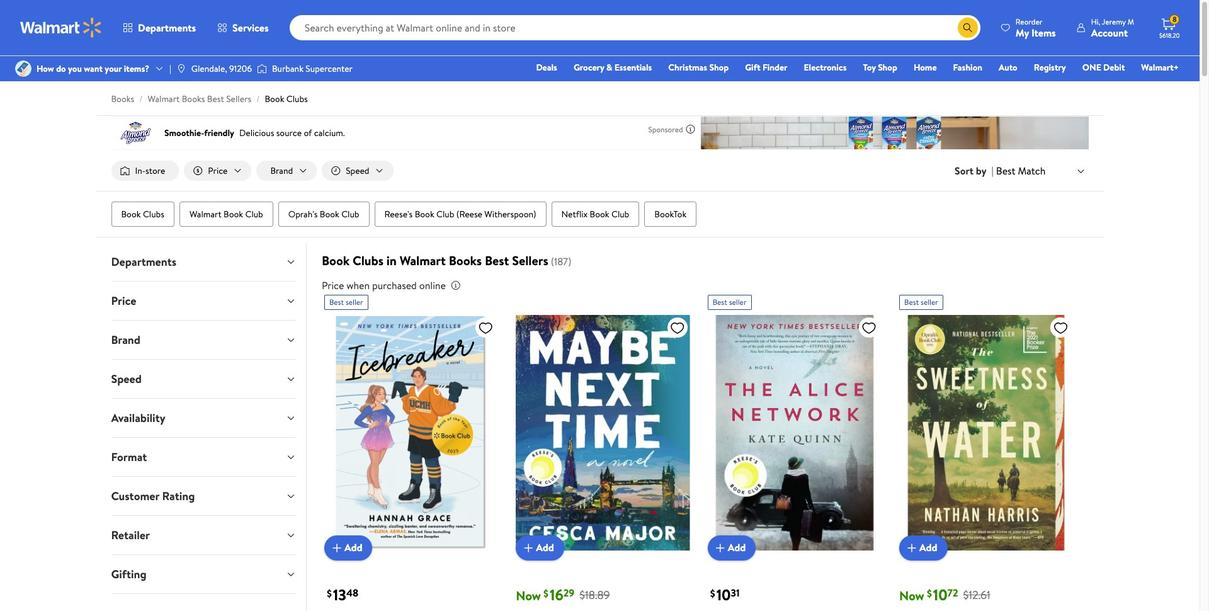 Task type: describe. For each thing, give the bounding box(es) containing it.
2 / from the left
[[256, 93, 260, 105]]

ad disclaimer and feedback for skylinedisplayad image
[[686, 124, 696, 134]]

add for 13
[[344, 541, 362, 555]]

1 vertical spatial sellers
[[512, 252, 548, 269]]

best seller for 10
[[713, 297, 747, 307]]

book up departments 'tab'
[[224, 208, 243, 221]]

add to favorites list, the sweetness of water (oprah's book club) (paperback) image
[[1054, 320, 1069, 336]]

christmas shop link
[[663, 60, 735, 74]]

retailer tab
[[101, 516, 306, 554]]

customer
[[111, 488, 159, 504]]

deals link
[[531, 60, 563, 74]]

walmart book club link
[[179, 202, 273, 227]]

book down in-
[[121, 208, 141, 221]]

maybe next time: a reese witherspoon book club pick (hardcover) image
[[516, 315, 690, 550]]

29
[[564, 586, 575, 600]]

grocery & essentials
[[574, 61, 652, 74]]

book up when
[[322, 252, 350, 269]]

booktok
[[655, 208, 687, 221]]

walmart book club
[[190, 208, 263, 221]]

walmart inside walmart book club link
[[190, 208, 222, 221]]

one
[[1083, 61, 1102, 74]]

$ 13 48
[[327, 584, 359, 605]]

format tab
[[101, 438, 306, 476]]

0 horizontal spatial books
[[111, 93, 134, 105]]

0 horizontal spatial speed button
[[101, 360, 306, 398]]

christmas
[[669, 61, 707, 74]]

fashion
[[953, 61, 983, 74]]

legal information image
[[451, 280, 461, 290]]

book clubs in walmart books best sellers (187)
[[322, 252, 572, 269]]

sort by |
[[955, 164, 994, 178]]

speed button inside sort and filter section element
[[322, 161, 393, 181]]

deals
[[536, 61, 557, 74]]

format
[[111, 449, 147, 465]]

customer rating tab
[[101, 477, 306, 515]]

3 seller from the left
[[921, 297, 939, 307]]

home
[[914, 61, 937, 74]]

best match button
[[994, 162, 1089, 179]]

home link
[[908, 60, 943, 74]]

speed inside tab
[[111, 371, 142, 387]]

add to cart image for maybe next time: a reese witherspoon book club pick (hardcover) image
[[521, 540, 536, 555]]

16
[[550, 584, 564, 605]]

48
[[346, 586, 359, 600]]

jeremy
[[1102, 16, 1126, 27]]

oprah's book club
[[288, 208, 359, 221]]

how
[[37, 62, 54, 75]]

2 10 from the left
[[933, 584, 948, 605]]

how do you want your items?
[[37, 62, 149, 75]]

91206
[[229, 62, 252, 75]]

toy shop link
[[858, 60, 903, 74]]

availability tab
[[101, 399, 306, 437]]

1 vertical spatial brand button
[[101, 321, 306, 359]]

netflix book club
[[562, 208, 629, 221]]

burbank supercenter
[[272, 62, 353, 75]]

add for 10
[[728, 541, 746, 555]]

your
[[105, 62, 122, 75]]

2 vertical spatial walmart
[[400, 252, 446, 269]]

1 10 from the left
[[717, 584, 731, 605]]

when
[[347, 278, 370, 292]]

gifting tab
[[101, 555, 306, 593]]

best seller for 13
[[329, 297, 363, 307]]

72
[[948, 586, 958, 600]]

club for oprah's book club
[[342, 208, 359, 221]]

$ 10 31
[[710, 584, 740, 605]]

availability button
[[101, 399, 306, 437]]

sort
[[955, 164, 974, 178]]

electronics link
[[798, 60, 853, 74]]

the alice network (paperback) image
[[708, 315, 882, 550]]

| inside sort and filter section element
[[992, 164, 994, 178]]

want
[[84, 62, 103, 75]]

store
[[145, 164, 165, 177]]

rating
[[162, 488, 195, 504]]

add to favorites list, the alice network (paperback) image
[[862, 320, 877, 336]]

1 vertical spatial book clubs link
[[111, 202, 174, 227]]

1 vertical spatial departments button
[[101, 243, 306, 281]]

shop for christmas shop
[[710, 61, 729, 74]]

1 horizontal spatial book clubs link
[[265, 93, 308, 105]]

account
[[1091, 26, 1128, 39]]

registry
[[1034, 61, 1066, 74]]

m
[[1128, 16, 1134, 27]]

netflix book club link
[[552, 202, 640, 227]]

gifting button
[[101, 555, 306, 593]]

add to favorites list, the maple hills: icebreaker (paperback) (walmart book club) image
[[478, 320, 493, 336]]

services button
[[207, 13, 279, 43]]

registry link
[[1028, 60, 1072, 74]]

 image for glendale, 91206
[[176, 64, 186, 74]]

price when purchased online
[[322, 278, 446, 292]]

$ inside $ 13 48
[[327, 586, 332, 600]]

0 horizontal spatial sellers
[[226, 93, 251, 105]]

&
[[607, 61, 613, 74]]

books link
[[111, 93, 134, 105]]

now $ 10 72 $12.61
[[900, 584, 991, 605]]

finder
[[763, 61, 788, 74]]

0 vertical spatial departments
[[138, 21, 196, 35]]

0 vertical spatial clubs
[[287, 93, 308, 105]]

add button for 10
[[708, 535, 756, 560]]

essentials
[[615, 61, 652, 74]]

gift finder link
[[740, 60, 793, 74]]

sponsored
[[649, 124, 683, 134]]

witherspoon)
[[485, 208, 536, 221]]

add for $12.61
[[920, 541, 938, 555]]

price tab
[[101, 282, 306, 320]]

online
[[419, 278, 446, 292]]

in-
[[135, 164, 146, 177]]

reese's
[[385, 208, 413, 221]]

by
[[976, 164, 987, 178]]

electronics
[[804, 61, 847, 74]]

format button
[[101, 438, 306, 476]]



Task type: vqa. For each thing, say whether or not it's contained in the screenshot.
top about
no



Task type: locate. For each thing, give the bounding box(es) containing it.
seller for 10
[[729, 297, 747, 307]]

hi, jeremy m account
[[1091, 16, 1134, 39]]

departments tab
[[101, 243, 306, 281]]

2 add from the left
[[536, 541, 554, 555]]

2 shop from the left
[[878, 61, 898, 74]]

add button for 13
[[324, 535, 373, 560]]

speed inside sort and filter section element
[[346, 164, 369, 177]]

add button up now $ 10 72 $12.61
[[900, 535, 948, 560]]

add to cart image for $12.61
[[905, 540, 920, 555]]

1 shop from the left
[[710, 61, 729, 74]]

add button up 31
[[708, 535, 756, 560]]

1 horizontal spatial clubs
[[287, 93, 308, 105]]

4 club from the left
[[612, 208, 629, 221]]

brand button down price tab in the left of the page
[[101, 321, 306, 359]]

reese's book club (reese witherspoon)
[[385, 208, 536, 221]]

1 / from the left
[[139, 93, 143, 105]]

2 horizontal spatial clubs
[[353, 252, 384, 269]]

departments down book clubs
[[111, 254, 176, 270]]

1 vertical spatial price button
[[101, 282, 306, 320]]

0 horizontal spatial walmart
[[148, 93, 180, 105]]

shop right christmas
[[710, 61, 729, 74]]

0 vertical spatial |
[[169, 62, 171, 75]]

0 horizontal spatial now
[[516, 587, 541, 604]]

add to cart image up $ 10 31
[[713, 540, 728, 555]]

1 horizontal spatial books
[[182, 93, 205, 105]]

1 horizontal spatial brand
[[271, 164, 293, 177]]

add up 48
[[344, 541, 362, 555]]

/
[[139, 93, 143, 105], [256, 93, 260, 105]]

0 horizontal spatial  image
[[176, 64, 186, 74]]

retailer button
[[101, 516, 306, 554]]

0 vertical spatial price
[[208, 164, 228, 177]]

walmart+ link
[[1136, 60, 1185, 74]]

the maple hills: icebreaker (paperback) (walmart book club) image
[[324, 315, 498, 550]]

2 add to cart image from the left
[[521, 540, 536, 555]]

walmart
[[148, 93, 180, 105], [190, 208, 222, 221], [400, 252, 446, 269]]

walmart down items?
[[148, 93, 180, 105]]

clubs down burbank
[[287, 93, 308, 105]]

brand inside brand tab
[[111, 332, 140, 348]]

2 horizontal spatial best seller
[[905, 297, 939, 307]]

1 vertical spatial clubs
[[143, 208, 164, 221]]

club left 'oprah's'
[[245, 208, 263, 221]]

2 best seller from the left
[[713, 297, 747, 307]]

price inside sort and filter section element
[[208, 164, 228, 177]]

shop for toy shop
[[878, 61, 898, 74]]

1 add button from the left
[[324, 535, 373, 560]]

$ inside now $ 10 72 $12.61
[[927, 586, 932, 600]]

1 vertical spatial walmart
[[190, 208, 222, 221]]

book clubs link
[[265, 93, 308, 105], [111, 202, 174, 227]]

speed button up oprah's book club
[[322, 161, 393, 181]]

1 vertical spatial speed button
[[101, 360, 306, 398]]

3 club from the left
[[437, 208, 454, 221]]

burbank
[[272, 62, 304, 75]]

0 horizontal spatial best seller
[[329, 297, 363, 307]]

toy
[[863, 61, 876, 74]]

8 $618.20
[[1160, 14, 1180, 40]]

1 horizontal spatial speed
[[346, 164, 369, 177]]

8
[[1173, 14, 1177, 25]]

$ inside $ 10 31
[[710, 586, 715, 600]]

walmart up online
[[400, 252, 446, 269]]

0 horizontal spatial /
[[139, 93, 143, 105]]

grocery & essentials link
[[568, 60, 658, 74]]

walmart+
[[1142, 61, 1179, 74]]

1 vertical spatial speed
[[111, 371, 142, 387]]

2 $ from the left
[[544, 586, 549, 600]]

seller
[[346, 297, 363, 307], [729, 297, 747, 307], [921, 297, 939, 307]]

gift
[[745, 61, 761, 74]]

clubs for book clubs in walmart books best sellers (187)
[[353, 252, 384, 269]]

clubs
[[287, 93, 308, 105], [143, 208, 164, 221], [353, 252, 384, 269]]

grocery
[[574, 61, 604, 74]]

now $ 16 29 $18.89
[[516, 584, 610, 605]]

speed button up availability dropdown button
[[101, 360, 306, 398]]

add to cart image for the maple hills: icebreaker (paperback) (walmart book club) image
[[329, 540, 344, 555]]

search icon image
[[963, 23, 973, 33]]

3 add from the left
[[728, 541, 746, 555]]

add button up "16"
[[516, 535, 564, 560]]

0 vertical spatial brand
[[271, 164, 293, 177]]

0 vertical spatial speed button
[[322, 161, 393, 181]]

0 vertical spatial speed
[[346, 164, 369, 177]]

walmart image
[[20, 18, 102, 38]]

best inside popup button
[[996, 164, 1016, 178]]

Walmart Site-Wide search field
[[290, 15, 981, 40]]

1 horizontal spatial /
[[256, 93, 260, 105]]

purchased
[[372, 278, 417, 292]]

1 horizontal spatial walmart
[[190, 208, 222, 221]]

(187)
[[551, 255, 572, 268]]

1 horizontal spatial price
[[208, 164, 228, 177]]

speed up oprah's book club
[[346, 164, 369, 177]]

Search search field
[[290, 15, 981, 40]]

3 best seller from the left
[[905, 297, 939, 307]]

booktok link
[[645, 202, 697, 227]]

 image
[[257, 62, 267, 75], [176, 64, 186, 74]]

$ left 13
[[327, 586, 332, 600]]

sort and filter section element
[[96, 151, 1104, 191]]

availability
[[111, 410, 165, 426]]

brand tab
[[101, 321, 306, 359]]

brand inside sort and filter section element
[[271, 164, 293, 177]]

add to cart image
[[713, 540, 728, 555], [905, 540, 920, 555]]

clubs down store
[[143, 208, 164, 221]]

christmas shop
[[669, 61, 729, 74]]

customer rating button
[[101, 477, 306, 515]]

3 $ from the left
[[710, 586, 715, 600]]

1 $ from the left
[[327, 586, 332, 600]]

2 horizontal spatial seller
[[921, 297, 939, 307]]

netflix
[[562, 208, 588, 221]]

1 add to cart image from the left
[[713, 540, 728, 555]]

add to cart image
[[329, 540, 344, 555], [521, 540, 536, 555]]

| right the by
[[992, 164, 994, 178]]

debit
[[1104, 61, 1125, 74]]

 image for burbank supercenter
[[257, 62, 267, 75]]

0 horizontal spatial clubs
[[143, 208, 164, 221]]

$ left "16"
[[544, 586, 549, 600]]

add to favorites list, maybe next time: a reese witherspoon book club pick (hardcover) image
[[670, 320, 685, 336]]

0 horizontal spatial 10
[[717, 584, 731, 605]]

0 horizontal spatial brand
[[111, 332, 140, 348]]

brand button
[[257, 161, 317, 181], [101, 321, 306, 359]]

in-store button
[[111, 161, 179, 181]]

book right "reese's" at the top
[[415, 208, 434, 221]]

31
[[731, 586, 740, 600]]

1 horizontal spatial shop
[[878, 61, 898, 74]]

| right items?
[[169, 62, 171, 75]]

4 $ from the left
[[927, 586, 932, 600]]

4 add from the left
[[920, 541, 938, 555]]

books down glendale,
[[182, 93, 205, 105]]

club right 'oprah's'
[[342, 208, 359, 221]]

$ left 31
[[710, 586, 715, 600]]

0 horizontal spatial book clubs link
[[111, 202, 174, 227]]

club for walmart book club
[[245, 208, 263, 221]]

you
[[68, 62, 82, 75]]

books / walmart books best sellers / book clubs
[[111, 93, 308, 105]]

glendale, 91206
[[191, 62, 252, 75]]

walmart up departments 'tab'
[[190, 208, 222, 221]]

2 vertical spatial price
[[111, 293, 136, 309]]

reorder
[[1016, 16, 1043, 27]]

0 vertical spatial price button
[[184, 161, 252, 181]]

book clubs link down burbank
[[265, 93, 308, 105]]

1 horizontal spatial now
[[900, 587, 925, 604]]

0 vertical spatial sellers
[[226, 93, 251, 105]]

$ inside now $ 16 29 $18.89
[[544, 586, 549, 600]]

add to cart image for 10
[[713, 540, 728, 555]]

speed tab
[[101, 360, 306, 398]]

4 add button from the left
[[900, 535, 948, 560]]

clubs for book clubs
[[143, 208, 164, 221]]

oprah's
[[288, 208, 318, 221]]

1 club from the left
[[245, 208, 263, 221]]

one debit link
[[1077, 60, 1131, 74]]

sellers
[[226, 93, 251, 105], [512, 252, 548, 269]]

brand button inside sort and filter section element
[[257, 161, 317, 181]]

 image right 91206
[[257, 62, 267, 75]]

price button up walmart book club link
[[184, 161, 252, 181]]

1 vertical spatial brand
[[111, 332, 140, 348]]

0 vertical spatial book clubs link
[[265, 93, 308, 105]]

retailer
[[111, 527, 150, 543]]

add button up 48
[[324, 535, 373, 560]]

best seller
[[329, 297, 363, 307], [713, 297, 747, 307], [905, 297, 939, 307]]

0 horizontal spatial add to cart image
[[329, 540, 344, 555]]

my
[[1016, 26, 1029, 39]]

1 seller from the left
[[346, 297, 363, 307]]

departments
[[138, 21, 196, 35], [111, 254, 176, 270]]

speed
[[346, 164, 369, 177], [111, 371, 142, 387]]

glendale,
[[191, 62, 227, 75]]

1 now from the left
[[516, 587, 541, 604]]

0 horizontal spatial add to cart image
[[713, 540, 728, 555]]

price inside tab
[[111, 293, 136, 309]]

services
[[232, 21, 269, 35]]

$ left 72
[[927, 586, 932, 600]]

1 horizontal spatial seller
[[729, 297, 747, 307]]

best match
[[996, 164, 1046, 178]]

$618.20
[[1160, 31, 1180, 40]]

0 horizontal spatial speed
[[111, 371, 142, 387]]

1 horizontal spatial |
[[992, 164, 994, 178]]

 image left glendale,
[[176, 64, 186, 74]]

add to cart image up now $ 16 29 $18.89
[[521, 540, 536, 555]]

1 vertical spatial departments
[[111, 254, 176, 270]]

book down burbank
[[265, 93, 284, 105]]

1 vertical spatial price
[[322, 278, 344, 292]]

add to cart image up 13
[[329, 540, 344, 555]]

add up 31
[[728, 541, 746, 555]]

departments button
[[112, 13, 207, 43], [101, 243, 306, 281]]

gift finder
[[745, 61, 788, 74]]

1 add to cart image from the left
[[329, 540, 344, 555]]

1 horizontal spatial add to cart image
[[521, 540, 536, 555]]

best
[[207, 93, 224, 105], [996, 164, 1016, 178], [485, 252, 509, 269], [329, 297, 344, 307], [713, 297, 727, 307], [905, 297, 919, 307]]

now inside now $ 16 29 $18.89
[[516, 587, 541, 604]]

1 horizontal spatial  image
[[257, 62, 267, 75]]

2 add button from the left
[[516, 535, 564, 560]]

2 horizontal spatial walmart
[[400, 252, 446, 269]]

club for netflix book club
[[612, 208, 629, 221]]

fashion link
[[948, 60, 988, 74]]

|
[[169, 62, 171, 75], [992, 164, 994, 178]]

2 add to cart image from the left
[[905, 540, 920, 555]]

club left (reese at the left top
[[437, 208, 454, 221]]

clubs left in
[[353, 252, 384, 269]]

the sweetness of water (oprah's book club) (paperback) image
[[900, 315, 1074, 550]]

items
[[1032, 26, 1056, 39]]

book
[[265, 93, 284, 105], [121, 208, 141, 221], [224, 208, 243, 221], [320, 208, 339, 221], [415, 208, 434, 221], [590, 208, 610, 221], [322, 252, 350, 269]]

departments button up price tab in the left of the page
[[101, 243, 306, 281]]

price button
[[184, 161, 252, 181], [101, 282, 306, 320]]

$12.61
[[963, 587, 991, 603]]

sellers left (187)
[[512, 252, 548, 269]]

hi,
[[1091, 16, 1101, 27]]

now inside now $ 10 72 $12.61
[[900, 587, 925, 604]]

gifting
[[111, 566, 147, 582]]

2 horizontal spatial books
[[449, 252, 482, 269]]

2 now from the left
[[900, 587, 925, 604]]

seller for 13
[[346, 297, 363, 307]]

price button up brand tab
[[101, 282, 306, 320]]

add up "16"
[[536, 541, 554, 555]]

do
[[56, 62, 66, 75]]

13
[[333, 584, 346, 605]]

1 horizontal spatial 10
[[933, 584, 948, 605]]

$18.89
[[580, 587, 610, 603]]

1 vertical spatial |
[[992, 164, 994, 178]]

1 horizontal spatial sellers
[[512, 252, 548, 269]]

now left "16"
[[516, 587, 541, 604]]

now for 16
[[516, 587, 541, 604]]

books up legal information image
[[449, 252, 482, 269]]

books down your
[[111, 93, 134, 105]]

match
[[1018, 164, 1046, 178]]

2 horizontal spatial price
[[322, 278, 344, 292]]

now
[[516, 587, 541, 604], [900, 587, 925, 604]]

2 seller from the left
[[729, 297, 747, 307]]

add button for $12.61
[[900, 535, 948, 560]]

speed up availability on the left bottom of page
[[111, 371, 142, 387]]

now left 72
[[900, 587, 925, 604]]

club for reese's book club (reese witherspoon)
[[437, 208, 454, 221]]

club right netflix
[[612, 208, 629, 221]]

book right netflix
[[590, 208, 610, 221]]

0 horizontal spatial seller
[[346, 297, 363, 307]]

0 horizontal spatial shop
[[710, 61, 729, 74]]

0 vertical spatial departments button
[[112, 13, 207, 43]]

add button
[[324, 535, 373, 560], [516, 535, 564, 560], [708, 535, 756, 560], [900, 535, 948, 560]]

0 horizontal spatial price
[[111, 293, 136, 309]]

1 horizontal spatial best seller
[[713, 297, 747, 307]]

departments inside 'tab'
[[111, 254, 176, 270]]

brand
[[271, 164, 293, 177], [111, 332, 140, 348]]

departments button up items?
[[112, 13, 207, 43]]

departments up items?
[[138, 21, 196, 35]]

1 best seller from the left
[[329, 297, 363, 307]]

now for 10
[[900, 587, 925, 604]]

2 vertical spatial clubs
[[353, 252, 384, 269]]

add up now $ 10 72 $12.61
[[920, 541, 938, 555]]

3 add button from the left
[[708, 535, 756, 560]]

shop right toy at right
[[878, 61, 898, 74]]

reorder my items
[[1016, 16, 1056, 39]]

auto
[[999, 61, 1018, 74]]

in
[[387, 252, 397, 269]]

customer rating
[[111, 488, 195, 504]]

0 horizontal spatial |
[[169, 62, 171, 75]]

1 horizontal spatial add to cart image
[[905, 540, 920, 555]]

 image
[[15, 60, 31, 77]]

2 club from the left
[[342, 208, 359, 221]]

add to cart image up now $ 10 72 $12.61
[[905, 540, 920, 555]]

1 add from the left
[[344, 541, 362, 555]]

supercenter
[[306, 62, 353, 75]]

book right 'oprah's'
[[320, 208, 339, 221]]

0 vertical spatial brand button
[[257, 161, 317, 181]]

1 horizontal spatial speed button
[[322, 161, 393, 181]]

oprah's book club link
[[278, 202, 369, 227]]

brand button up 'oprah's'
[[257, 161, 317, 181]]

book clubs link down in-store button
[[111, 202, 174, 227]]

sellers down 91206
[[226, 93, 251, 105]]

one debit
[[1083, 61, 1125, 74]]

0 vertical spatial walmart
[[148, 93, 180, 105]]



